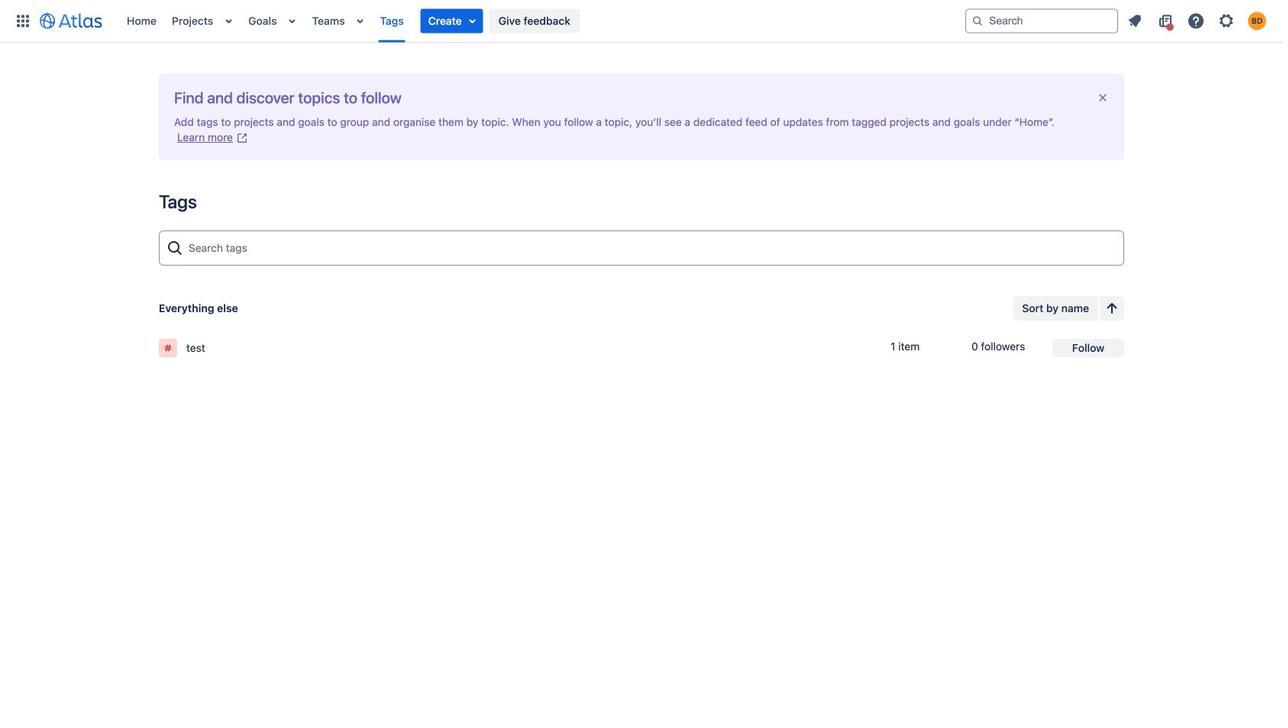 Task type: locate. For each thing, give the bounding box(es) containing it.
Search field
[[965, 9, 1118, 33]]

close banner image
[[1097, 92, 1109, 104]]

notifications image
[[1126, 12, 1144, 30]]

top element
[[9, 0, 965, 42]]

0 horizontal spatial list
[[119, 0, 965, 42]]

None search field
[[965, 9, 1118, 33]]

reverse sort order image
[[1103, 299, 1121, 318]]

banner
[[0, 0, 1283, 43]]

learn more image
[[236, 132, 248, 144]]

list item
[[421, 9, 483, 33]]

switch to... image
[[14, 12, 32, 30]]

list
[[119, 0, 965, 42], [1121, 9, 1274, 33]]



Task type: vqa. For each thing, say whether or not it's contained in the screenshot.
Search FIELD on the top right of page
yes



Task type: describe. For each thing, give the bounding box(es) containing it.
account image
[[1248, 12, 1266, 30]]

help image
[[1187, 12, 1205, 30]]

settings image
[[1218, 12, 1236, 30]]

1 horizontal spatial list
[[1121, 9, 1274, 33]]

Search tags field
[[184, 234, 1117, 262]]

list item inside top element
[[421, 9, 483, 33]]

search image
[[972, 15, 984, 27]]



